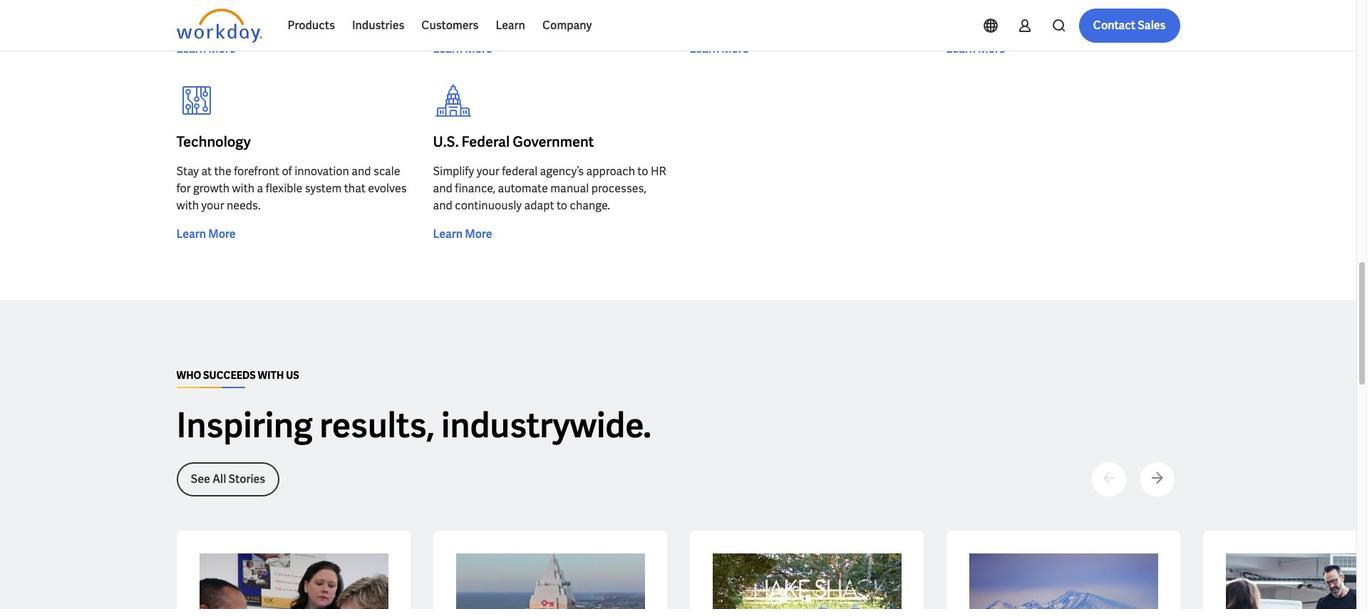 Task type: vqa. For each thing, say whether or not it's contained in the screenshot.
Belonging and Diversity
no



Task type: locate. For each thing, give the bounding box(es) containing it.
1 vertical spatial your
[[201, 198, 224, 213]]

scale
[[374, 164, 400, 179]]

learn inside dropdown button
[[496, 18, 525, 33]]

learn more link
[[176, 41, 236, 58], [433, 41, 492, 58], [690, 41, 749, 58], [946, 41, 1005, 58], [176, 226, 236, 243], [433, 226, 492, 243]]

denver image
[[969, 554, 1158, 609]]

with left a
[[232, 181, 254, 196]]

shake shack image
[[712, 554, 901, 609]]

0 vertical spatial and
[[352, 164, 371, 179]]

to
[[637, 164, 648, 179], [557, 198, 567, 213]]

contact
[[1093, 18, 1136, 33]]

products
[[288, 18, 335, 33]]

company
[[542, 18, 592, 33]]

sales
[[1138, 18, 1166, 33]]

your inside stay at the forefront of innovation and scale for growth with a flexible system that evolves with your needs.
[[201, 198, 224, 213]]

and
[[352, 164, 371, 179], [433, 181, 452, 196], [433, 198, 452, 213]]

contact sales
[[1093, 18, 1166, 33]]

stay
[[176, 164, 199, 179]]

1 vertical spatial with
[[176, 198, 199, 213]]

for
[[176, 181, 191, 196]]

results,
[[319, 403, 435, 448]]

evolves
[[368, 181, 407, 196]]

u.s.
[[433, 133, 459, 151]]

hr
[[651, 164, 666, 179]]

more
[[208, 41, 236, 56], [465, 41, 492, 56], [722, 41, 749, 56], [978, 41, 1005, 56], [208, 227, 236, 242], [465, 227, 492, 242]]

1 horizontal spatial with
[[232, 181, 254, 196]]

approach
[[586, 164, 635, 179]]

1 vertical spatial to
[[557, 198, 567, 213]]

u.s. federal government
[[433, 133, 594, 151]]

customers
[[422, 18, 479, 33]]

to down manual
[[557, 198, 567, 213]]

system
[[305, 181, 342, 196]]

1 horizontal spatial your
[[477, 164, 499, 179]]

who succeeds with us
[[176, 369, 299, 382]]

processes,
[[591, 181, 646, 196]]

your up finance,
[[477, 164, 499, 179]]

key bank image
[[456, 554, 645, 609]]

your
[[477, 164, 499, 179], [201, 198, 224, 213]]

learn more
[[176, 41, 236, 56], [433, 41, 492, 56], [690, 41, 749, 56], [946, 41, 1005, 56], [176, 227, 236, 242], [433, 227, 492, 242]]

needs.
[[227, 198, 261, 213]]

healthfirst image
[[1226, 554, 1367, 609]]

with
[[232, 181, 254, 196], [176, 198, 199, 213]]

1 vertical spatial and
[[433, 181, 452, 196]]

learn
[[496, 18, 525, 33], [176, 41, 206, 56], [433, 41, 463, 56], [690, 41, 719, 56], [946, 41, 976, 56], [176, 227, 206, 242], [433, 227, 463, 242]]

industries button
[[343, 9, 413, 43]]

innovation
[[295, 164, 349, 179]]

with down for
[[176, 198, 199, 213]]

inspring results, industrywide element
[[0, 300, 1367, 609]]

your down growth
[[201, 198, 224, 213]]

to left hr
[[637, 164, 648, 179]]

products button
[[279, 9, 343, 43]]

simplify
[[433, 164, 474, 179]]

0 horizontal spatial your
[[201, 198, 224, 213]]

manual
[[550, 181, 589, 196]]

company button
[[534, 9, 601, 43]]

forefront
[[234, 164, 279, 179]]

with
[[258, 369, 284, 382]]

government
[[513, 133, 594, 151]]

growth
[[193, 181, 230, 196]]

finance,
[[455, 181, 496, 196]]

0 vertical spatial your
[[477, 164, 499, 179]]

your inside simplify your federal agency's approach to hr and finance, automate manual processes, and continuously adapt to change.
[[477, 164, 499, 179]]

1 horizontal spatial to
[[637, 164, 648, 179]]

simplify your federal agency's approach to hr and finance, automate manual processes, and continuously adapt to change.
[[433, 164, 666, 213]]



Task type: describe. For each thing, give the bounding box(es) containing it.
industrywide.
[[441, 403, 651, 448]]

go to the homepage image
[[176, 9, 262, 43]]

see all stories
[[191, 472, 265, 487]]

flexible
[[266, 181, 302, 196]]

inspiring results, industrywide.
[[176, 403, 651, 448]]

continuously
[[455, 198, 522, 213]]

learn button
[[487, 9, 534, 43]]

at
[[201, 164, 212, 179]]

0 vertical spatial with
[[232, 181, 254, 196]]

see all stories link
[[176, 463, 280, 497]]

and inside stay at the forefront of innovation and scale for growth with a flexible system that evolves with your needs.
[[352, 164, 371, 179]]

change.
[[570, 198, 610, 213]]

stay at the forefront of innovation and scale for growth with a flexible system that evolves with your needs.
[[176, 164, 407, 213]]

us
[[286, 369, 299, 382]]

technology
[[176, 133, 251, 151]]

0 horizontal spatial with
[[176, 198, 199, 213]]

inspiring
[[176, 403, 313, 448]]

see
[[191, 472, 210, 487]]

contact sales link
[[1079, 9, 1180, 43]]

agency's
[[540, 164, 584, 179]]

that
[[344, 181, 366, 196]]

adapt
[[524, 198, 554, 213]]

sharp healthcare image
[[199, 554, 388, 609]]

federal
[[502, 164, 538, 179]]

0 horizontal spatial to
[[557, 198, 567, 213]]

the
[[214, 164, 231, 179]]

federal
[[462, 133, 510, 151]]

who
[[176, 369, 201, 382]]

stories
[[228, 472, 265, 487]]

2 vertical spatial and
[[433, 198, 452, 213]]

all
[[212, 472, 226, 487]]

of
[[282, 164, 292, 179]]

customers button
[[413, 9, 487, 43]]

0 vertical spatial to
[[637, 164, 648, 179]]

automate
[[498, 181, 548, 196]]

succeeds
[[203, 369, 256, 382]]

industries
[[352, 18, 404, 33]]

a
[[257, 181, 263, 196]]



